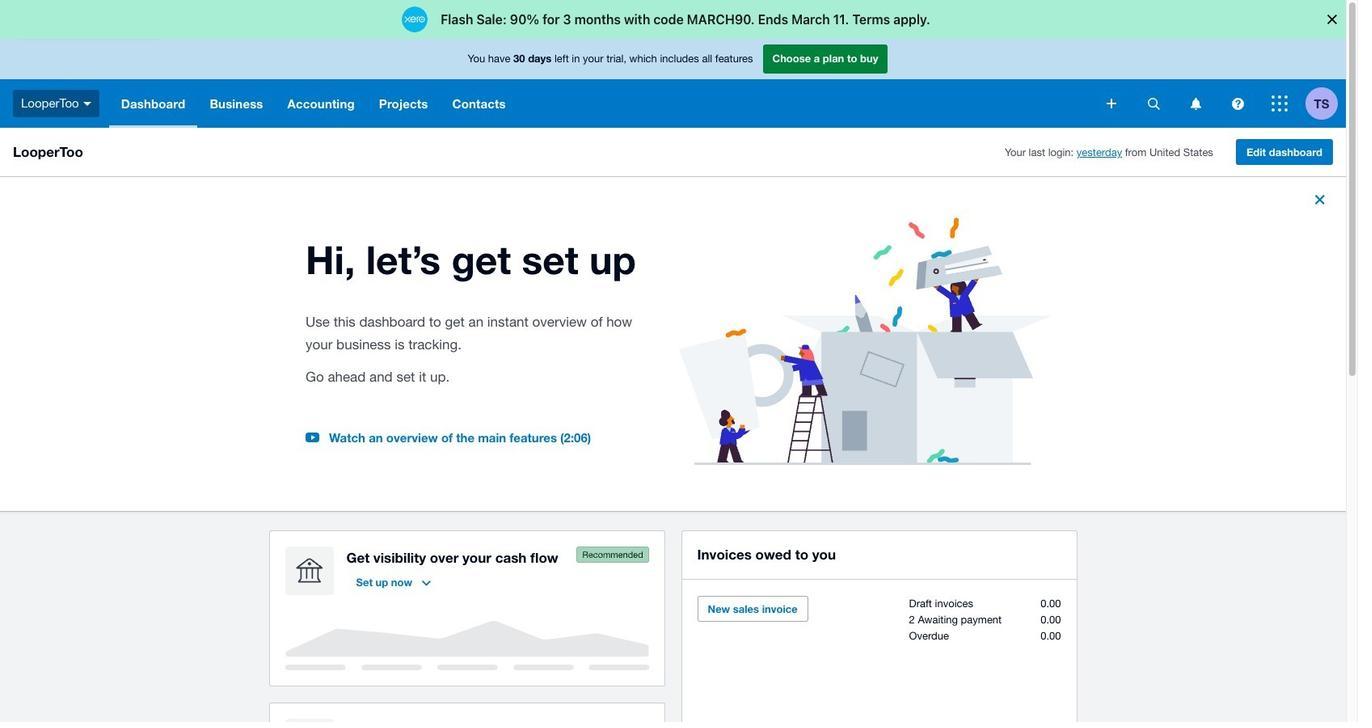 Task type: locate. For each thing, give the bounding box(es) containing it.
1 horizontal spatial svg image
[[1148, 97, 1160, 110]]

recommended icon image
[[576, 546, 649, 563]]

0 horizontal spatial svg image
[[83, 102, 91, 106]]

dialog
[[0, 0, 1359, 39]]

banking icon image
[[285, 546, 334, 595]]

banking preview line graph image
[[285, 621, 649, 670]]

svg image
[[1148, 97, 1160, 110], [83, 102, 91, 106]]

banner
[[0, 39, 1346, 128]]

svg image
[[1272, 95, 1288, 112], [1191, 97, 1201, 110], [1232, 97, 1244, 110], [1107, 99, 1117, 108]]



Task type: vqa. For each thing, say whether or not it's contained in the screenshot.
ADD A NEW LINE in the LIST OF FIXED LINE ITEMS WITH DESCRIPTION, ACCOUNT, TAX RATE AND AMOUNT Element
no



Task type: describe. For each thing, give the bounding box(es) containing it.
close image
[[1308, 187, 1334, 213]]



